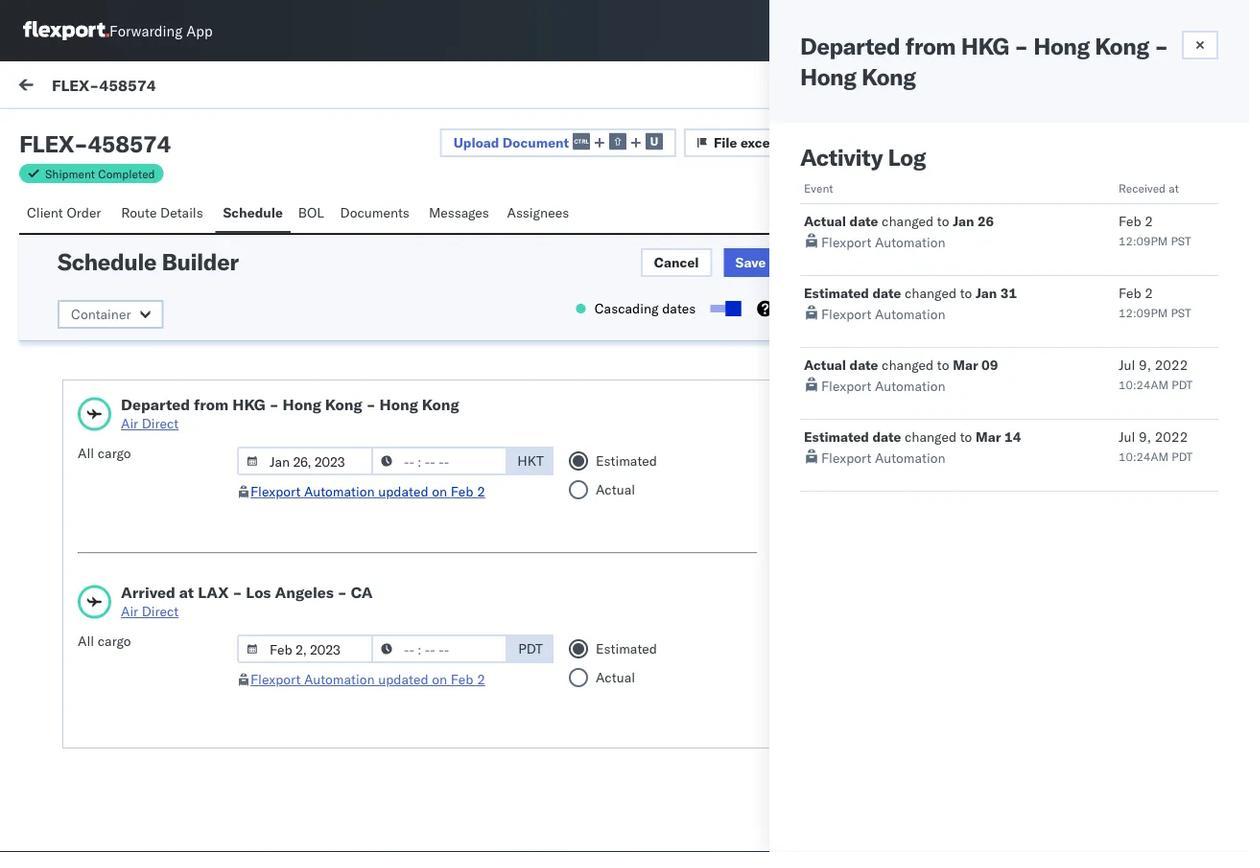 Task type: describe. For each thing, give the bounding box(es) containing it.
12:39
[[517, 225, 554, 242]]

dec 20, 2026, 12:33 am pst
[[424, 409, 606, 426]]

client order for left client order button
[[27, 204, 101, 221]]

dec for dec 20, 2026, 12:33 am pst
[[424, 409, 448, 426]]

1 horizontal spatial client order button
[[987, 199, 1041, 255]]

test msg
[[58, 424, 109, 441]]

12:33
[[517, 409, 554, 426]]

MMM D, YYYY text field
[[237, 635, 373, 664]]

3 resize handle column header from the left
[[931, 160, 954, 853]]

cargo for arrived
[[98, 633, 131, 650]]

internal for internal (0)
[[129, 122, 176, 139]]

updated for ca
[[378, 672, 428, 688]]

ca
[[351, 583, 373, 602]]

departed from hkg - hong kong - hong kong
[[800, 32, 1168, 91]]

2026, for 12:39
[[476, 225, 513, 242]]

shipment for 64 on shipment
[[1023, 272, 1071, 286]]

6 j from the top
[[66, 668, 69, 680]]

log
[[888, 143, 926, 172]]

lax
[[198, 583, 229, 602]]

cascading
[[595, 300, 659, 317]]

category
[[694, 166, 741, 181]]

route button
[[1041, 199, 1094, 255]]

at for received
[[1169, 181, 1179, 195]]

upload document
[[453, 134, 569, 151]]

hashtag button
[[1095, 288, 1167, 311]]

feb up 17,
[[451, 483, 473, 500]]

order for left client order button
[[67, 204, 101, 221]]

-- : -- -- text field for departed from hkg - hong kong - hong kong
[[371, 447, 507, 476]]

from for departed from hkg - hong kong - hong kong
[[905, 32, 956, 60]]

summary
[[869, 207, 927, 224]]

5 j from the top
[[66, 577, 69, 589]]

hashtag
[[1115, 292, 1157, 307]]

exceptions
[[1106, 264, 1164, 279]]

flexport for estimated date changed to jan 31
[[821, 306, 871, 323]]

arrived at lax - los angeles - ca air direct
[[121, 583, 373, 620]]

458574 down forwarding app link
[[99, 75, 156, 94]]

0 vertical spatial file
[[867, 76, 891, 93]]

on up dec 17, 2026, 6:47 pm pst
[[432, 483, 447, 500]]

changed for jan 26
[[882, 213, 934, 230]]

flex-458574
[[52, 75, 156, 94]]

flex- 458574 link
[[863, 124, 943, 162]]

summary button
[[862, 199, 938, 255]]

9, for mar 14
[[1139, 429, 1151, 446]]

dates
[[662, 300, 696, 317]]

2022 for estimated date changed to mar 14
[[1155, 429, 1188, 446]]

@
[[58, 699, 69, 716]]

MMM D, YYYY text field
[[237, 447, 373, 476]]

on down 64
[[1016, 292, 1029, 307]]

work
[[55, 74, 104, 100]]

save button
[[724, 248, 777, 277]]

estimated date changed to jan 31
[[804, 285, 1017, 302]]

8,
[[451, 684, 464, 701]]

activity
[[800, 143, 883, 172]]

6:47
[[517, 501, 546, 518]]

ttt for dec 20, 2026, 12:39 am pst
[[58, 240, 72, 257]]

cancel button
[[641, 248, 712, 277]]

Search Shipments (/) text field
[[882, 16, 1067, 45]]

on inside 64 on shipment
[[1023, 257, 1036, 271]]

actual date changed to jan 26
[[804, 213, 994, 230]]

3
[[1096, 264, 1103, 279]]

6:39
[[508, 684, 538, 701]]

schedule button
[[215, 196, 291, 233]]

2 vertical spatial pdt
[[518, 641, 543, 658]]

1 horizontal spatial documents
[[1151, 207, 1221, 224]]

flexport automation for actual date changed to mar 09
[[821, 378, 945, 395]]

2 j from the top
[[66, 302, 69, 314]]

pst for dec 8, 2026, 6:39 pm pst
[[565, 684, 588, 701]]

pst for dec 17, 2026, 6:47 pm pst
[[573, 501, 597, 518]]

0 horizontal spatial file exception
[[714, 134, 803, 151]]

messages button
[[421, 196, 499, 233]]

cancel
[[654, 254, 699, 271]]

external (0) button
[[23, 113, 121, 151]]

3 test from the top
[[58, 608, 81, 624]]

feb 2 12:09pm pst for actual date changed to jan 26
[[1119, 213, 1191, 248]]

feb down received
[[1119, 213, 1141, 230]]

1 resize handle column header from the left
[[392, 160, 415, 853]]

automation for mar 09
[[875, 378, 945, 395]]

shipment
[[45, 166, 95, 181]]

0 vertical spatial flex- 458574
[[863, 124, 920, 162]]

1 horizontal spatial event
[[1199, 264, 1228, 279]]

2 on shipment
[[1005, 292, 1080, 307]]

bol
[[298, 204, 324, 221]]

changed for mar 09
[[882, 357, 934, 374]]

9, for mar 09
[[1139, 357, 1151, 374]]

3 exceptions
[[1096, 264, 1164, 279]]

arrived
[[121, 583, 175, 602]]

4 jason-test zhao from the top
[[93, 575, 195, 591]]

pdt for estimated date changed to mar 14
[[1172, 449, 1193, 464]]

route details button
[[113, 196, 215, 233]]

flexport down mmm d, yyyy text box
[[250, 672, 301, 688]]

air inside departed from hkg - hong kong - hong kong air direct
[[121, 415, 138, 432]]

all cargo for arrived
[[78, 633, 131, 650]]

0 event
[[1189, 264, 1228, 279]]

pm for 6:39
[[541, 684, 561, 701]]

flexport automation updated on feb 2 for ca
[[250, 672, 485, 688]]

assignees
[[507, 204, 569, 221]]

activity log
[[800, 143, 926, 172]]

assignees button
[[499, 196, 580, 233]]

at for arrived
[[179, 583, 194, 602]]

feb down 3 exceptions
[[1119, 285, 1141, 302]]

1 horizontal spatial documents button
[[1144, 199, 1232, 255]]

0
[[1189, 264, 1196, 279]]

flex- 458574 for dec 17, 2026, 6:47 pm pst
[[963, 501, 1053, 518]]

bol button
[[291, 196, 332, 233]]

flex - 458574
[[19, 130, 171, 158]]

angeles
[[275, 583, 334, 602]]

flex
[[19, 130, 74, 158]]

automation for mar 14
[[875, 450, 945, 467]]

work button
[[938, 199, 987, 255]]

dec 17, 2026, 6:47 pm pst
[[424, 501, 597, 518]]

1 vertical spatial exception
[[740, 134, 803, 151]]

received at
[[1119, 181, 1179, 195]]

automation for jan 31
[[875, 306, 945, 323]]

0 vertical spatial file exception
[[867, 76, 957, 93]]

flexport for actual date changed to jan 26
[[821, 234, 871, 251]]

msg
[[84, 424, 109, 441]]

14
[[1004, 429, 1021, 446]]

date for estimated date changed to jan 31
[[872, 285, 901, 302]]

work
[[946, 207, 978, 224]]

am for 12:35
[[558, 317, 579, 334]]

automation for jan 26
[[875, 234, 945, 251]]

date for actual date changed to mar 09
[[850, 357, 878, 374]]

0 horizontal spatial client order button
[[19, 196, 113, 233]]

pm for 6:47
[[549, 501, 570, 518]]

details
[[160, 204, 203, 221]]

4 jason- from the top
[[93, 575, 136, 591]]

upload
[[453, 134, 499, 151]]

jan for jan 31
[[976, 285, 997, 302]]

os
[[1195, 24, 1213, 38]]

0 horizontal spatial event
[[804, 181, 833, 195]]

(0) for external (0)
[[85, 122, 110, 139]]

2 down 64
[[1005, 292, 1013, 307]]

jason- for dec 20, 2026, 12:39 am pst
[[93, 207, 136, 224]]

all button for 2
[[956, 288, 991, 311]]

my work
[[19, 74, 104, 100]]

flexport for actual date changed to mar 09
[[821, 378, 871, 395]]

to for mar 09
[[937, 357, 949, 374]]

jul 9, 2022 10:24am pdt for estimated date changed to mar 14
[[1119, 429, 1193, 464]]

route for route details
[[121, 204, 157, 221]]

1 test from the top
[[58, 424, 81, 441]]

2 test from the top
[[58, 516, 81, 533]]

air direct link for hong
[[121, 414, 459, 434]]

17,
[[451, 501, 472, 518]]

container button
[[58, 300, 163, 329]]

route details
[[121, 204, 203, 221]]

shipment for 2 on shipment
[[1032, 292, 1080, 307]]

458574 up 14
[[1003, 409, 1053, 426]]

pst for dec 20, 2026, 12:35 am pst
[[582, 317, 606, 334]]

64 on shipment
[[1005, 257, 1071, 286]]

ttt for dec 20, 2026, 12:35 am pst
[[58, 332, 72, 349]]

received
[[1119, 181, 1166, 195]]

test for dec 20, 2026, 12:39 am pst
[[136, 207, 161, 224]]

flexport. image
[[23, 21, 109, 40]]

direct inside departed from hkg - hong kong - hong kong air direct
[[142, 415, 179, 432]]

order for client order button to the right
[[995, 226, 1029, 243]]

hkg for departed from hkg - hong kong - hong kong air direct
[[232, 395, 265, 414]]

pst up '0'
[[1171, 234, 1191, 248]]

message button
[[135, 61, 231, 113]]

am for 12:39
[[558, 225, 579, 242]]

pdt for actual date changed to mar 09
[[1172, 377, 1193, 392]]

flexport automation for actual date changed to jan 26
[[821, 234, 945, 251]]

jul for mar 09
[[1119, 357, 1135, 374]]

0 vertical spatial exception
[[894, 76, 957, 93]]

31
[[1000, 285, 1017, 302]]

shipment completed
[[45, 166, 155, 181]]

1 j from the top
[[66, 209, 69, 221]]

0 horizontal spatial message
[[59, 166, 105, 181]]

route for route
[[1049, 207, 1084, 224]]

automation down mmm d, yyyy text box
[[304, 672, 375, 688]]

2 up dec 17, 2026, 6:47 pm pst
[[477, 483, 485, 500]]

estimated date changed to mar 14
[[804, 429, 1021, 446]]

changed for jan 31
[[905, 285, 957, 302]]

dec 20, 2026, 12:39 am pst
[[424, 225, 606, 242]]

actual date changed to mar 09
[[804, 357, 998, 374]]

1 horizontal spatial client
[[995, 207, 1031, 224]]

los
[[246, 583, 271, 602]]

z for dec 20, 2026, 12:39 am pst
[[69, 209, 75, 221]]

to for jan 31
[[960, 285, 972, 302]]

document
[[503, 134, 569, 151]]

app
[[186, 22, 213, 40]]

external (0)
[[31, 122, 110, 139]]

4 j from the top
[[66, 485, 69, 497]]

jason- for dec 20, 2026, 12:33 am pst
[[93, 391, 136, 408]]



Task type: locate. For each thing, give the bounding box(es) containing it.
departed from hkg - hong kong - hong kong air direct
[[121, 395, 459, 432]]

3 20, from the top
[[451, 409, 472, 426]]

3 zhao from the top
[[165, 391, 195, 408]]

all cargo
[[78, 445, 131, 462], [78, 633, 131, 650]]

1 vertical spatial mar
[[976, 429, 1001, 446]]

flex- 458574 down 14
[[963, 501, 1053, 518]]

0 vertical spatial 20,
[[451, 225, 472, 242]]

kong up mmm d, yyyy text field
[[325, 395, 362, 414]]

2 vertical spatial am
[[558, 409, 579, 426]]

1 (0) from the left
[[85, 122, 110, 139]]

2 all cargo from the top
[[78, 633, 131, 650]]

12:09pm for estimated date changed to jan 31
[[1119, 306, 1168, 320]]

2 flexport automation updated on feb 2 button from the top
[[250, 672, 485, 688]]

0 horizontal spatial from
[[194, 395, 229, 414]]

0 horizontal spatial documents button
[[332, 196, 421, 233]]

2 -- : -- -- text field from the top
[[371, 635, 507, 664]]

client order for client order button to the right
[[995, 207, 1031, 243]]

1 20, from the top
[[451, 225, 472, 242]]

2 9, from the top
[[1139, 429, 1151, 446]]

mar left 09 at the right top
[[953, 357, 978, 374]]

documents button
[[332, 196, 421, 233], [1144, 199, 1232, 255]]

departed inside departed from hkg - hong kong - hong kong
[[800, 32, 900, 60]]

2 20, from the top
[[451, 317, 472, 334]]

file
[[867, 76, 891, 93], [714, 134, 737, 151]]

0 vertical spatial air direct link
[[121, 414, 459, 434]]

save
[[735, 254, 766, 271]]

to left 26
[[937, 213, 949, 230]]

2 jul 9, 2022 10:24am pdt from the top
[[1119, 429, 1193, 464]]

1 vertical spatial pdt
[[1172, 449, 1193, 464]]

os button
[[1182, 9, 1226, 53]]

2 10:24am from the top
[[1119, 449, 1169, 464]]

0 horizontal spatial (0)
[[85, 122, 110, 139]]

2 feb 2 12:09pm pst from the top
[[1119, 285, 1191, 320]]

2 ttt from the top
[[58, 332, 72, 349]]

1 dec from the top
[[424, 225, 448, 242]]

1 vertical spatial z
[[69, 302, 75, 314]]

kong
[[1095, 32, 1149, 60], [861, 62, 916, 91], [325, 395, 362, 414], [422, 395, 459, 414]]

all cargo for departed
[[78, 445, 131, 462]]

2 right 8,
[[477, 672, 485, 688]]

departed for departed from hkg - hong kong - hong kong
[[800, 32, 900, 60]]

at right received
[[1169, 181, 1179, 195]]

0 vertical spatial hkg
[[961, 32, 1009, 60]]

20, for dec 20, 2026, 12:35 am pst
[[451, 317, 472, 334]]

air direct link
[[121, 414, 459, 434], [121, 602, 373, 622]]

to left 09 at the right top
[[937, 357, 949, 374]]

test
[[136, 207, 161, 224], [136, 299, 161, 316], [136, 391, 161, 408], [136, 575, 161, 591]]

departed for departed from hkg - hong kong - hong kong air direct
[[121, 395, 190, 414]]

schedule inside button
[[223, 204, 283, 221]]

kong up flex- 458574 link
[[861, 62, 916, 91]]

message down flex - 458574 at the top left
[[59, 166, 105, 181]]

test
[[58, 424, 81, 441], [58, 516, 81, 533], [58, 608, 81, 624]]

1 ttt from the top
[[58, 240, 72, 257]]

1 vertical spatial departed
[[121, 395, 190, 414]]

file exception button
[[838, 70, 969, 99], [838, 70, 969, 99], [684, 129, 816, 157], [684, 129, 816, 157]]

0 vertical spatial schedule
[[223, 204, 283, 221]]

2 dec from the top
[[424, 317, 448, 334]]

messages
[[429, 204, 489, 221]]

2022 for actual date changed to mar 09
[[1155, 357, 1188, 374]]

2
[[1145, 213, 1153, 230], [1145, 285, 1153, 302], [1005, 292, 1013, 307], [477, 483, 485, 500], [477, 672, 485, 688]]

documents
[[340, 204, 410, 221], [1151, 207, 1221, 224]]

dec for dec 8, 2026, 6:39 pm pst
[[424, 684, 448, 701]]

2 updated from the top
[[378, 672, 428, 688]]

external for external (0)
[[31, 122, 81, 139]]

client order button up 64
[[987, 199, 1041, 255]]

pst down '0'
[[1171, 306, 1191, 320]]

2026, for 6:47
[[476, 501, 513, 518]]

from inside departed from hkg - hong kong - hong kong
[[905, 32, 956, 60]]

0 vertical spatial jul 9, 2022 10:24am pdt
[[1119, 357, 1193, 392]]

flexport automation updated on feb 2 for hong
[[250, 483, 485, 500]]

1 all cargo from the top
[[78, 445, 131, 462]]

1 horizontal spatial schedule
[[223, 204, 283, 221]]

0 horizontal spatial external
[[31, 122, 81, 139]]

shipment inside 64 on shipment
[[1023, 272, 1071, 286]]

3 jason- from the top
[[93, 391, 136, 408]]

0 vertical spatial 10:24am
[[1119, 377, 1169, 392]]

internal for internal
[[869, 292, 913, 307]]

from
[[905, 32, 956, 60], [194, 395, 229, 414]]

1 vertical spatial shipment
[[1032, 292, 1080, 307]]

j z
[[66, 209, 75, 221], [66, 302, 75, 314]]

to
[[937, 213, 949, 230], [960, 285, 972, 302], [937, 357, 949, 374], [960, 429, 972, 446]]

air direct link up mmm d, yyyy text field
[[121, 414, 459, 434]]

3 am from the top
[[558, 409, 579, 426]]

flex- 458574 for dec 20, 2026, 12:33 am pst
[[963, 409, 1053, 426]]

exception up category
[[740, 134, 803, 151]]

-- : -- -- text field for arrived at lax - los angeles - ca
[[371, 635, 507, 664]]

flexport automation updated on feb 2 button for ca
[[250, 672, 485, 688]]

jan for jan 26
[[953, 213, 974, 230]]

(0)
[[85, 122, 110, 139], [179, 122, 204, 139]]

jul for mar 14
[[1119, 429, 1135, 446]]

1 vertical spatial am
[[558, 317, 579, 334]]

1 vertical spatial cargo
[[98, 633, 131, 650]]

0 horizontal spatial at
[[179, 583, 194, 602]]

air inside arrived at lax - los angeles - ca air direct
[[121, 603, 138, 620]]

10:24am for mar 09
[[1119, 377, 1169, 392]]

1 horizontal spatial departed
[[800, 32, 900, 60]]

route inside button
[[1049, 207, 1084, 224]]

4 zhao from the top
[[165, 575, 195, 591]]

builder
[[162, 248, 238, 276]]

flexport automation for estimated date changed to mar 14
[[821, 450, 945, 467]]

0 horizontal spatial client order
[[27, 204, 101, 221]]

feb
[[1119, 213, 1141, 230], [1119, 285, 1141, 302], [451, 483, 473, 500], [451, 672, 473, 688]]

j down test msg
[[66, 485, 69, 497]]

mar for mar 14
[[976, 429, 1001, 446]]

1 vertical spatial schedule
[[58, 248, 156, 276]]

from inside departed from hkg - hong kong - hong kong air direct
[[194, 395, 229, 414]]

test left "msg"
[[58, 424, 81, 441]]

2 2022 from the top
[[1155, 429, 1188, 446]]

4 dec from the top
[[424, 501, 448, 518]]

jason- for dec 20, 2026, 12:35 am pst
[[93, 299, 136, 316]]

flexport down 'actual date changed to mar 09'
[[821, 378, 871, 395]]

jul 9, 2022 10:24am pdt for actual date changed to mar 09
[[1119, 357, 1193, 392]]

flex- 458574 up 14
[[963, 409, 1053, 426]]

changed down summary button
[[905, 285, 957, 302]]

12:09pm down 'exceptions'
[[1119, 306, 1168, 320]]

4 flexport automation from the top
[[821, 450, 945, 467]]

1 horizontal spatial client order
[[995, 207, 1031, 243]]

2 vertical spatial flex- 458574
[[963, 501, 1053, 518]]

to for jan 26
[[937, 213, 949, 230]]

2 flexport automation from the top
[[821, 306, 945, 323]]

2 air from the top
[[121, 603, 138, 620]]

2 j z from the top
[[66, 302, 75, 314]]

0 vertical spatial mar
[[953, 357, 978, 374]]

flexport automation
[[821, 234, 945, 251], [821, 306, 945, 323], [821, 378, 945, 395], [821, 450, 945, 467]]

1 zhao from the top
[[165, 207, 195, 224]]

3 jason-test zhao from the top
[[93, 391, 195, 408]]

documents down received at
[[1151, 207, 1221, 224]]

flexport automation down 'actual date changed to mar 09'
[[821, 378, 945, 395]]

forwarding app link
[[23, 21, 213, 40]]

2 flexport automation updated on feb 2 from the top
[[250, 672, 485, 688]]

flexport automation down estimated date changed to jan 31
[[821, 306, 945, 323]]

internal (0)
[[129, 122, 204, 139]]

1 vertical spatial event
[[1199, 264, 1228, 279]]

2022
[[1155, 357, 1188, 374], [1155, 429, 1188, 446]]

20, for dec 20, 2026, 12:39 am pst
[[451, 225, 472, 242]]

1 jul 9, 2022 10:24am pdt from the top
[[1119, 357, 1193, 392]]

09
[[981, 357, 998, 374]]

(0) up shipment completed
[[85, 122, 110, 139]]

64
[[1005, 264, 1020, 279]]

1 vertical spatial flexport automation updated on feb 2 button
[[250, 672, 485, 688]]

completed
[[98, 166, 155, 181]]

0 vertical spatial -- : -- -- text field
[[371, 447, 507, 476]]

hkg
[[961, 32, 1009, 60], [232, 395, 265, 414]]

1 updated from the top
[[378, 483, 428, 500]]

1 vertical spatial all button
[[956, 288, 991, 311]]

1 horizontal spatial (0)
[[179, 122, 204, 139]]

1 vertical spatial test
[[58, 516, 81, 533]]

file up category
[[714, 134, 737, 151]]

1 vertical spatial direct
[[142, 603, 179, 620]]

schedule left bol
[[223, 204, 283, 221]]

0 horizontal spatial hkg
[[232, 395, 265, 414]]

1 vertical spatial all cargo
[[78, 633, 131, 650]]

1 horizontal spatial from
[[905, 32, 956, 60]]

feb 2 12:09pm pst down 'exceptions'
[[1119, 285, 1191, 320]]

pst right assignees button
[[582, 225, 606, 242]]

1 horizontal spatial at
[[1169, 181, 1179, 195]]

2026, for 6:39
[[467, 684, 505, 701]]

1 horizontal spatial jan
[[976, 285, 997, 302]]

dec for dec 20, 2026, 12:35 am pst
[[424, 317, 448, 334]]

flex- 458574
[[863, 124, 920, 162], [963, 409, 1053, 426], [963, 501, 1053, 518]]

1 air direct link from the top
[[121, 414, 459, 434]]

0 vertical spatial 2022
[[1155, 357, 1188, 374]]

jason-test zhao up "msg"
[[93, 391, 195, 408]]

internal inside internal (0) button
[[129, 122, 176, 139]]

(0) for internal (0)
[[179, 122, 204, 139]]

-- : -- -- text field up 8,
[[371, 635, 507, 664]]

flexport down actual date changed to jan 26
[[821, 234, 871, 251]]

1 air from the top
[[121, 415, 138, 432]]

external down "my work"
[[31, 122, 81, 139]]

flexport down estimated date changed to mar 14
[[821, 450, 871, 467]]

at left lax at the left bottom of page
[[179, 583, 194, 602]]

from for departed from hkg - hong kong - hong kong air direct
[[194, 395, 229, 414]]

upload document button
[[440, 129, 676, 157]]

flex- inside flex- 458574
[[863, 124, 910, 143]]

departed
[[800, 32, 900, 60], [121, 395, 190, 414]]

jason-test zhao for dec 20, 2026, 12:39 am pst
[[93, 207, 195, 224]]

dec
[[424, 225, 448, 242], [424, 317, 448, 334], [424, 409, 448, 426], [424, 501, 448, 518], [424, 684, 448, 701]]

j z for dec 20, 2026, 12:35 am pst
[[66, 302, 75, 314]]

pst
[[582, 225, 606, 242], [1171, 234, 1191, 248], [1171, 306, 1191, 320], [582, 317, 606, 334], [582, 409, 606, 426], [573, 501, 597, 518], [565, 684, 588, 701]]

air direct link for los
[[121, 602, 373, 622]]

z down the shipment
[[69, 209, 75, 221]]

1 jason- from the top
[[93, 207, 136, 224]]

0 vertical spatial cargo
[[98, 445, 131, 462]]

1 vertical spatial jan
[[976, 285, 997, 302]]

5 dec from the top
[[424, 684, 448, 701]]

1 z from the top
[[69, 209, 75, 221]]

all button left 64
[[956, 260, 991, 283]]

message inside message button
[[142, 79, 198, 95]]

feb 2 12:09pm pst
[[1119, 213, 1191, 248], [1119, 285, 1191, 320]]

direct down arrived
[[142, 603, 179, 620]]

1 vertical spatial flex- 458574
[[963, 409, 1053, 426]]

am for 12:33
[[558, 409, 579, 426]]

pst for dec 20, 2026, 12:33 am pst
[[582, 409, 606, 426]]

changed down estimated date changed to jan 31
[[882, 357, 934, 374]]

internal (0) button
[[121, 113, 215, 151]]

jason-test zhao down completed
[[93, 207, 195, 224]]

1 vertical spatial 20,
[[451, 317, 472, 334]]

1 horizontal spatial message
[[142, 79, 198, 95]]

air down arrived
[[121, 603, 138, 620]]

12:09pm up 'exceptions'
[[1119, 234, 1168, 248]]

z for dec 20, 2026, 12:35 am pst
[[69, 302, 75, 314]]

2 all button from the top
[[956, 288, 991, 311]]

client order down the shipment
[[27, 204, 101, 221]]

mar left 14
[[976, 429, 1001, 446]]

forwarding
[[109, 22, 183, 40]]

(0) inside internal (0) button
[[179, 122, 204, 139]]

hong
[[1033, 32, 1090, 60], [800, 62, 856, 91], [283, 395, 321, 414], [379, 395, 418, 414]]

0 vertical spatial from
[[905, 32, 956, 60]]

2 cargo from the top
[[98, 633, 131, 650]]

external for external
[[869, 264, 916, 279]]

zhao for dec 20, 2026, 12:39 am pst
[[165, 207, 195, 224]]

flexport automation updated on feb 2 button for hong
[[250, 483, 485, 500]]

0 vertical spatial flexport automation updated on feb 2 button
[[250, 483, 485, 500]]

cascading dates
[[595, 300, 696, 317]]

3 flexport automation from the top
[[821, 378, 945, 395]]

0 vertical spatial direct
[[142, 415, 179, 432]]

1 vertical spatial order
[[995, 226, 1029, 243]]

order down the shipment
[[67, 204, 101, 221]]

1 vertical spatial jul 9, 2022 10:24am pdt
[[1119, 429, 1193, 464]]

1 flexport automation from the top
[[821, 234, 945, 251]]

12:35
[[517, 317, 554, 334]]

2 jason-test zhao from the top
[[93, 299, 195, 316]]

2 (0) from the left
[[179, 122, 204, 139]]

2 z from the top
[[69, 302, 75, 314]]

0 vertical spatial ttt
[[58, 240, 72, 257]]

shipment
[[1023, 272, 1071, 286], [1032, 292, 1080, 307]]

kong left os
[[1095, 32, 1149, 60]]

1 am from the top
[[558, 225, 579, 242]]

2 jul from the top
[[1119, 429, 1135, 446]]

0 vertical spatial am
[[558, 225, 579, 242]]

0 vertical spatial jul
[[1119, 357, 1135, 374]]

to left the 31
[[960, 285, 972, 302]]

file exception up flex- 458574 link
[[867, 76, 957, 93]]

0 horizontal spatial documents
[[340, 204, 410, 221]]

automation down actual date changed to jan 26
[[875, 234, 945, 251]]

client down the shipment
[[27, 204, 63, 221]]

458574 up completed
[[88, 130, 171, 158]]

hkt
[[517, 453, 544, 470]]

schedule
[[223, 204, 283, 221], [58, 248, 156, 276]]

2 12:09pm from the top
[[1119, 306, 1168, 320]]

0 vertical spatial external
[[31, 122, 81, 139]]

None checkbox
[[710, 305, 737, 313]]

flexport automation updated on feb 2 button down mmm d, yyyy text field
[[250, 483, 485, 500]]

1 all button from the top
[[956, 260, 991, 283]]

1 12:09pm from the top
[[1119, 234, 1168, 248]]

2026, right 8,
[[467, 684, 505, 701]]

route inside button
[[121, 204, 157, 221]]

3 test from the top
[[136, 391, 161, 408]]

estimated
[[804, 285, 869, 302], [804, 429, 869, 446], [596, 453, 657, 470], [596, 641, 657, 658]]

20, left 12:33
[[451, 409, 472, 426]]

0 vertical spatial all button
[[956, 260, 991, 283]]

date down activity log
[[850, 213, 878, 230]]

2 air direct link from the top
[[121, 602, 373, 622]]

j up @
[[66, 668, 69, 680]]

on right 64
[[1023, 257, 1036, 271]]

zhao for dec 20, 2026, 12:33 am pst
[[165, 391, 195, 408]]

external inside button
[[31, 122, 81, 139]]

1 horizontal spatial file
[[867, 76, 891, 93]]

0 vertical spatial feb 2 12:09pm pst
[[1119, 213, 1191, 248]]

j
[[66, 209, 69, 221], [66, 302, 69, 314], [66, 393, 69, 405], [66, 485, 69, 497], [66, 577, 69, 589], [66, 668, 69, 680]]

to for mar 14
[[960, 429, 972, 446]]

1 feb 2 12:09pm pst from the top
[[1119, 213, 1191, 248]]

0 vertical spatial all cargo
[[78, 445, 131, 462]]

jason-test zhao for dec 20, 2026, 12:33 am pst
[[93, 391, 195, 408]]

changed for mar 14
[[905, 429, 957, 446]]

0 horizontal spatial file
[[714, 134, 737, 151]]

pst down cascading
[[582, 317, 606, 334]]

1 vertical spatial air
[[121, 603, 138, 620]]

1 direct from the top
[[142, 415, 179, 432]]

flexport automation updated on feb 2 down mmm d, yyyy text field
[[250, 483, 485, 500]]

jan left 26
[[953, 213, 974, 230]]

1 cargo from the top
[[98, 445, 131, 462]]

route down completed
[[121, 204, 157, 221]]

1 9, from the top
[[1139, 357, 1151, 374]]

0 vertical spatial departed
[[800, 32, 900, 60]]

automation down estimated date changed to mar 14
[[875, 450, 945, 467]]

order
[[67, 204, 101, 221], [995, 226, 1029, 243]]

1 test from the top
[[136, 207, 161, 224]]

1 jul from the top
[[1119, 357, 1135, 374]]

0 vertical spatial event
[[804, 181, 833, 195]]

1 vertical spatial at
[[179, 583, 194, 602]]

actual
[[804, 213, 846, 230], [804, 357, 846, 374], [596, 482, 635, 498], [596, 670, 635, 686]]

my
[[19, 74, 50, 100]]

documents button up '0'
[[1144, 199, 1232, 255]]

None text field
[[869, 802, 1218, 844]]

0 horizontal spatial internal
[[129, 122, 176, 139]]

dec for dec 20, 2026, 12:39 am pst
[[424, 225, 448, 242]]

2 test from the top
[[136, 299, 161, 316]]

1 horizontal spatial internal
[[869, 292, 913, 307]]

cargo down "msg"
[[98, 445, 131, 462]]

at inside arrived at lax - los angeles - ca air direct
[[179, 583, 194, 602]]

1 -- : -- -- text field from the top
[[371, 447, 507, 476]]

hkg for departed from hkg - hong kong - hong kong
[[961, 32, 1009, 60]]

1 horizontal spatial external
[[869, 264, 916, 279]]

1 10:24am from the top
[[1119, 377, 1169, 392]]

1 vertical spatial 10:24am
[[1119, 449, 1169, 464]]

resize handle column header
[[392, 160, 415, 853], [662, 160, 685, 853], [931, 160, 954, 853], [1200, 160, 1223, 853]]

date for actual date changed to jan 26
[[850, 213, 878, 230]]

(0) inside external (0) button
[[85, 122, 110, 139]]

sops button
[[1094, 199, 1144, 255]]

12:09pm for actual date changed to jan 26
[[1119, 234, 1168, 248]]

shipment down 64 on shipment
[[1032, 292, 1080, 307]]

0 vertical spatial j z
[[66, 209, 75, 221]]

jason-
[[93, 207, 136, 224], [93, 299, 136, 316], [93, 391, 136, 408], [93, 575, 136, 591]]

automation down mmm d, yyyy text field
[[304, 483, 375, 500]]

air direct link up mmm d, yyyy text box
[[121, 602, 373, 622]]

458574 up summary
[[863, 143, 920, 162]]

1 horizontal spatial route
[[1049, 207, 1084, 224]]

1 vertical spatial air direct link
[[121, 602, 373, 622]]

1 vertical spatial flexport automation updated on feb 2
[[250, 672, 485, 688]]

4 resize handle column header from the left
[[1200, 160, 1223, 853]]

shipment up 2 on shipment
[[1023, 272, 1071, 286]]

direct inside arrived at lax - los angeles - ca air direct
[[142, 603, 179, 620]]

dec for dec 17, 2026, 6:47 pm pst
[[424, 501, 448, 518]]

mar for mar 09
[[953, 357, 978, 374]]

0 vertical spatial order
[[67, 204, 101, 221]]

hkg inside departed from hkg - hong kong - hong kong
[[961, 32, 1009, 60]]

dec 8, 2026, 6:39 pm pst
[[424, 684, 588, 701]]

2 direct from the top
[[142, 603, 179, 620]]

1 vertical spatial updated
[[378, 672, 428, 688]]

2026, for 12:33
[[476, 409, 513, 426]]

-- : -- -- text field
[[371, 447, 507, 476], [371, 635, 507, 664]]

file up flex- 458574 link
[[867, 76, 891, 93]]

test for dec 20, 2026, 12:35 am pst
[[136, 299, 161, 316]]

-- : -- -- text field up 17,
[[371, 447, 507, 476]]

2026,
[[476, 225, 513, 242], [476, 317, 513, 334], [476, 409, 513, 426], [476, 501, 513, 518], [467, 684, 505, 701]]

2026, for 12:35
[[476, 317, 513, 334]]

26
[[977, 213, 994, 230]]

updated for hong
[[378, 483, 428, 500]]

0 vertical spatial 9,
[[1139, 357, 1151, 374]]

2026, right 17,
[[476, 501, 513, 518]]

flexport automation updated on feb 2 button down mmm d, yyyy text box
[[250, 672, 485, 688]]

automation down 'actual date changed to mar 09'
[[875, 378, 945, 395]]

jason-test zhao
[[93, 207, 195, 224], [93, 299, 195, 316], [93, 391, 195, 408], [93, 575, 195, 591]]

automation down estimated date changed to jan 31
[[875, 306, 945, 323]]

pdt
[[1172, 377, 1193, 392], [1172, 449, 1193, 464], [518, 641, 543, 658]]

feb left 6:39
[[451, 672, 473, 688]]

all cargo down arrived
[[78, 633, 131, 650]]

1 vertical spatial message
[[59, 166, 105, 181]]

1 vertical spatial hkg
[[232, 395, 265, 414]]

sops
[[1102, 207, 1135, 224]]

pm right 6:47 on the bottom
[[549, 501, 570, 518]]

flexport automation for estimated date changed to jan 31
[[821, 306, 945, 323]]

458574 down 14
[[1003, 501, 1053, 518]]

1 j z from the top
[[66, 209, 75, 221]]

10:24am for mar 14
[[1119, 449, 1169, 464]]

am right 12:35
[[558, 317, 579, 334]]

jan left the 31
[[976, 285, 997, 302]]

cargo
[[98, 445, 131, 462], [98, 633, 131, 650]]

2 jason- from the top
[[93, 299, 136, 316]]

zhao for dec 20, 2026, 12:35 am pst
[[165, 299, 195, 316]]

1 flexport automation updated on feb 2 from the top
[[250, 483, 485, 500]]

20,
[[451, 225, 472, 242], [451, 317, 472, 334], [451, 409, 472, 426]]

jan
[[953, 213, 974, 230], [976, 285, 997, 302]]

1 vertical spatial 2022
[[1155, 429, 1188, 446]]

date down 'actual date changed to mar 09'
[[872, 429, 901, 446]]

flexport automation updated on feb 2
[[250, 483, 485, 500], [250, 672, 485, 688]]

2 vertical spatial test
[[58, 608, 81, 624]]

1 horizontal spatial file exception
[[867, 76, 957, 93]]

0 vertical spatial updated
[[378, 483, 428, 500]]

0 vertical spatial jan
[[953, 213, 974, 230]]

air right "msg"
[[121, 415, 138, 432]]

0 vertical spatial at
[[1169, 181, 1179, 195]]

direct
[[142, 415, 179, 432], [142, 603, 179, 620]]

departed inside departed from hkg - hong kong - hong kong air direct
[[121, 395, 190, 414]]

on left 8,
[[432, 672, 447, 688]]

flexport for estimated date changed to mar 14
[[821, 450, 871, 467]]

client order
[[27, 204, 101, 221], [995, 207, 1031, 243]]

1 2022 from the top
[[1155, 357, 1188, 374]]

3 j from the top
[[66, 393, 69, 405]]

2 down 'exceptions'
[[1145, 285, 1153, 302]]

2 resize handle column header from the left
[[662, 160, 685, 853]]

hkg inside departed from hkg - hong kong - hong kong air direct
[[232, 395, 265, 414]]

feb 2 12:09pm pst for estimated date changed to jan 31
[[1119, 285, 1191, 320]]

2 right sops button
[[1145, 213, 1153, 230]]

1 vertical spatial file exception
[[714, 134, 803, 151]]

pst right 6:47 on the bottom
[[573, 501, 597, 518]]

schedule builder
[[58, 248, 238, 276]]

20, for dec 20, 2026, 12:33 am pst
[[451, 409, 472, 426]]

1 horizontal spatial exception
[[894, 76, 957, 93]]

2026, left 12:35
[[476, 317, 513, 334]]

3 dec from the top
[[424, 409, 448, 426]]

1 flexport automation updated on feb 2 button from the top
[[250, 483, 485, 500]]

4 test from the top
[[136, 575, 161, 591]]

all button for 64
[[956, 260, 991, 283]]

1 vertical spatial internal
[[869, 292, 913, 307]]

1 horizontal spatial hkg
[[961, 32, 1009, 60]]

20, left 12:35
[[451, 317, 472, 334]]

flexport automation down actual date changed to jan 26
[[821, 234, 945, 251]]

1 jason-test zhao from the top
[[93, 207, 195, 224]]

client order button
[[19, 196, 113, 233], [987, 199, 1041, 255]]

container
[[71, 306, 131, 323]]

2 am from the top
[[558, 317, 579, 334]]

flexport down mmm d, yyyy text field
[[250, 483, 301, 500]]

1 vertical spatial from
[[194, 395, 229, 414]]

1 vertical spatial pm
[[541, 684, 561, 701]]

internal up 'actual date changed to mar 09'
[[869, 292, 913, 307]]

forwarding app
[[109, 22, 213, 40]]

2 zhao from the top
[[165, 299, 195, 316]]

test for dec 20, 2026, 12:33 am pst
[[136, 391, 161, 408]]

date
[[850, 213, 878, 230], [872, 285, 901, 302], [850, 357, 878, 374], [872, 429, 901, 446]]

20, down messages
[[451, 225, 472, 242]]

dec 20, 2026, 12:35 am pst
[[424, 317, 606, 334]]

kong left 12:33
[[422, 395, 459, 414]]

0 horizontal spatial client
[[27, 204, 63, 221]]

0 vertical spatial z
[[69, 209, 75, 221]]

0 vertical spatial shipment
[[1023, 272, 1071, 286]]



Task type: vqa. For each thing, say whether or not it's contained in the screenshot.


